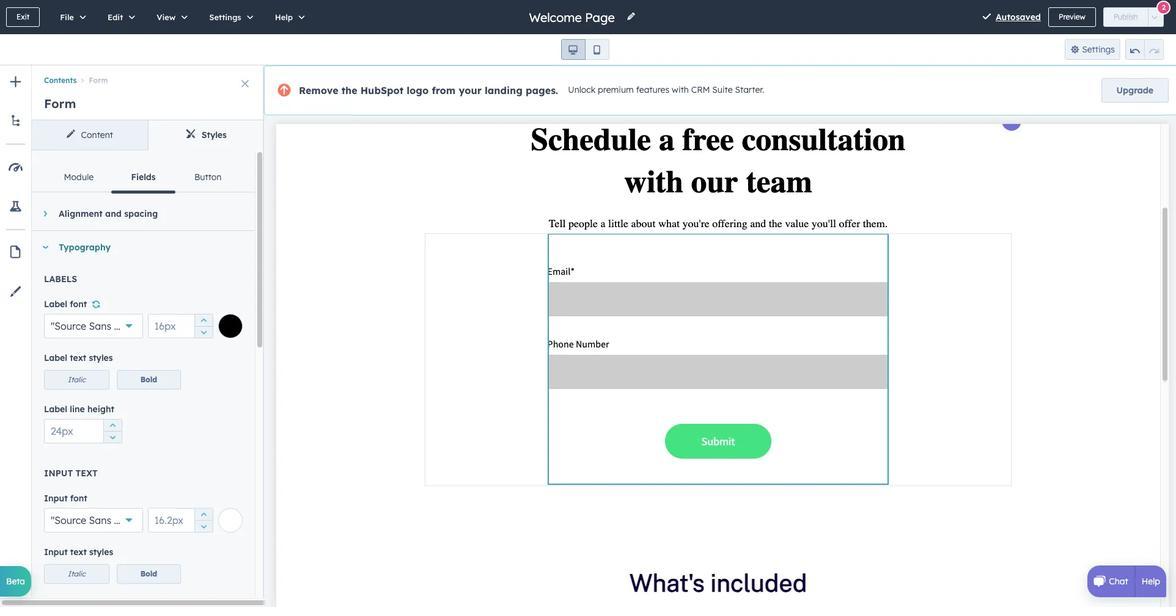 Task type: locate. For each thing, give the bounding box(es) containing it.
navigation containing module
[[32, 163, 255, 193]]

0 vertical spatial styles
[[89, 353, 113, 364]]

1 horizontal spatial settings
[[1082, 44, 1115, 55]]

pro"
[[114, 320, 133, 333], [114, 515, 133, 527]]

help
[[275, 12, 293, 22], [1142, 576, 1160, 587]]

spacing
[[124, 208, 158, 219]]

24px text field
[[44, 419, 122, 444]]

from
[[432, 84, 456, 97]]

label left line
[[44, 404, 67, 415]]

label line height
[[44, 404, 114, 415]]

input for input text
[[44, 468, 73, 479]]

"source sans pro" button for 16px "text box"
[[44, 314, 143, 339]]

text for input text styles
[[70, 547, 87, 558]]

pro" for '"source sans pro"' popup button corresponding to 16.2px text field
[[114, 515, 133, 527]]

label for label text styles
[[44, 353, 67, 364]]

text
[[70, 353, 86, 364], [75, 468, 98, 479], [70, 547, 87, 558]]

typography button
[[32, 231, 243, 264]]

0 vertical spatial caret image
[[44, 210, 47, 218]]

input down the 'input font'
[[44, 547, 68, 558]]

1 vertical spatial settings
[[1082, 44, 1115, 55]]

3 label from the top
[[44, 404, 67, 415]]

label down label font
[[44, 353, 67, 364]]

landing
[[485, 84, 523, 97]]

text up the 'input font'
[[75, 468, 98, 479]]

caret image for typography
[[42, 246, 49, 249]]

fields button
[[111, 163, 176, 193]]

0 vertical spatial bold button
[[117, 370, 181, 390]]

1 font from the top
[[70, 299, 87, 310]]

1 pro" from the top
[[114, 320, 133, 333]]

form button
[[77, 76, 108, 85]]

2 bold button from the top
[[117, 565, 181, 584]]

settings button
[[196, 0, 262, 34], [1065, 39, 1120, 60]]

autosaved button
[[996, 10, 1041, 24]]

help button
[[262, 0, 314, 34]]

0 vertical spatial sans
[[89, 320, 111, 333]]

bold button
[[117, 370, 181, 390], [117, 565, 181, 584]]

input text
[[44, 468, 98, 479]]

2 pro" from the top
[[114, 515, 133, 527]]

"source sans pro" button up input text styles
[[44, 509, 143, 533]]

2 "source sans pro" button from the top
[[44, 509, 143, 533]]

sans
[[89, 320, 111, 333], [89, 515, 111, 527]]

form right contents button
[[89, 76, 108, 85]]

labels
[[44, 274, 77, 285]]

settings right view button at the left of the page
[[209, 12, 241, 22]]

sans up "label text styles"
[[89, 320, 111, 333]]

label down labels on the left of page
[[44, 299, 67, 310]]

help inside button
[[275, 12, 293, 22]]

pro" up input text styles element
[[114, 515, 133, 527]]

0 vertical spatial help
[[275, 12, 293, 22]]

2 navigation from the top
[[32, 163, 255, 193]]

caret image up labels on the left of page
[[42, 246, 49, 249]]

"source down label font
[[51, 320, 86, 333]]

caret image left alignment
[[44, 210, 47, 218]]

bold inside label text styles element
[[140, 375, 157, 384]]

0 vertical spatial pro"
[[114, 320, 133, 333]]

2 label from the top
[[44, 353, 67, 364]]

bold for label text styles
[[140, 375, 157, 384]]

sans for '"source sans pro"' popup button for 16px "text box"
[[89, 320, 111, 333]]

1 vertical spatial navigation
[[32, 163, 255, 193]]

0 vertical spatial input
[[44, 468, 73, 479]]

text for input text
[[75, 468, 98, 479]]

italic inside input text styles element
[[68, 570, 86, 579]]

typography
[[59, 242, 111, 253]]

font
[[70, 299, 87, 310], [70, 493, 87, 504]]

input text styles element
[[44, 565, 181, 584]]

0 vertical spatial "source sans pro"
[[51, 320, 133, 333]]

module
[[64, 172, 94, 183]]

group
[[561, 39, 609, 60], [1125, 39, 1164, 60], [194, 314, 213, 339], [103, 419, 122, 444], [194, 509, 213, 533]]

alignment
[[59, 208, 103, 219]]

form down contents
[[44, 96, 76, 111]]

caret image inside typography dropdown button
[[42, 246, 49, 249]]

navigation
[[32, 65, 264, 87], [32, 163, 255, 193]]

tab panel containing "source sans pro"
[[32, 150, 264, 608]]

2 sans from the top
[[89, 515, 111, 527]]

2 "source sans pro" from the top
[[51, 515, 133, 527]]

preview button
[[1048, 7, 1096, 27]]

1 vertical spatial sans
[[89, 515, 111, 527]]

1 vertical spatial pro"
[[114, 515, 133, 527]]

"source for '"source sans pro"' popup button for 16px "text box"
[[51, 320, 86, 333]]

1 navigation from the top
[[32, 65, 264, 87]]

1 italic from the top
[[68, 375, 86, 384]]

0 vertical spatial italic button
[[44, 370, 109, 390]]

bold button for input text styles
[[117, 565, 181, 584]]

input
[[44, 468, 73, 479], [44, 493, 68, 504], [44, 547, 68, 558]]

1 horizontal spatial settings button
[[1065, 39, 1120, 60]]

with
[[672, 84, 689, 95]]

"source sans pro" for 16px "text box"
[[51, 320, 133, 333]]

module button
[[46, 163, 111, 192]]

line
[[70, 404, 85, 415]]

file button
[[47, 0, 95, 34]]

label text styles element
[[44, 370, 181, 390]]

premium
[[598, 84, 634, 95]]

1 input from the top
[[44, 468, 73, 479]]

italic for input
[[68, 570, 86, 579]]

1 vertical spatial text
[[75, 468, 98, 479]]

0 vertical spatial form
[[89, 76, 108, 85]]

1 vertical spatial styles
[[89, 547, 113, 558]]

2 input from the top
[[44, 493, 68, 504]]

2 italic from the top
[[68, 570, 86, 579]]

1 label from the top
[[44, 299, 67, 310]]

1 styles from the top
[[89, 353, 113, 364]]

beta button
[[0, 567, 31, 597]]

italic
[[68, 375, 86, 384], [68, 570, 86, 579]]

bold for input text styles
[[140, 570, 157, 579]]

styles link
[[148, 120, 264, 150]]

label text styles
[[44, 353, 113, 364]]

font for label font
[[70, 299, 87, 310]]

2 styles from the top
[[89, 547, 113, 558]]

0 vertical spatial bold
[[140, 375, 157, 384]]

caret image
[[44, 210, 47, 218], [42, 246, 49, 249]]

button button
[[176, 163, 240, 192]]

1 vertical spatial input
[[44, 493, 68, 504]]

1 "source sans pro" button from the top
[[44, 314, 143, 339]]

chat
[[1109, 576, 1128, 587]]

1 vertical spatial bold button
[[117, 565, 181, 584]]

settings down preview button
[[1082, 44, 1115, 55]]

"source
[[51, 320, 86, 333], [51, 515, 86, 527]]

settings
[[209, 12, 241, 22], [1082, 44, 1115, 55]]

styles up label text styles element
[[89, 353, 113, 364]]

label
[[44, 299, 67, 310], [44, 353, 67, 364], [44, 404, 67, 415]]

pro" up label text styles element
[[114, 320, 133, 333]]

file
[[60, 12, 74, 22]]

0 horizontal spatial settings
[[209, 12, 241, 22]]

1 vertical spatial "source
[[51, 515, 86, 527]]

input up the 'input font'
[[44, 468, 73, 479]]

italic button down input text styles
[[44, 565, 109, 584]]

pro" for '"source sans pro"' popup button for 16px "text box"
[[114, 320, 133, 333]]

fields
[[131, 172, 156, 183]]

"source sans pro" button
[[44, 314, 143, 339], [44, 509, 143, 533]]

1 "source sans pro" from the top
[[51, 320, 133, 333]]

16.2px text field
[[148, 509, 213, 533]]

font down labels on the left of page
[[70, 299, 87, 310]]

3 input from the top
[[44, 547, 68, 558]]

text up label text styles element
[[70, 353, 86, 364]]

form
[[89, 76, 108, 85], [44, 96, 76, 111]]

styles up input text styles element
[[89, 547, 113, 558]]

upgrade
[[1117, 85, 1153, 96]]

0 vertical spatial font
[[70, 299, 87, 310]]

italic button down "label text styles"
[[44, 370, 109, 390]]

italic down "label text styles"
[[68, 375, 86, 384]]

italic down input text styles
[[68, 570, 86, 579]]

text up input text styles element
[[70, 547, 87, 558]]

1 bold from the top
[[140, 375, 157, 384]]

font down input text on the bottom of page
[[70, 493, 87, 504]]

2 italic button from the top
[[44, 565, 109, 584]]

1 vertical spatial italic
[[68, 570, 86, 579]]

0 vertical spatial text
[[70, 353, 86, 364]]

2 bold from the top
[[140, 570, 157, 579]]

1 vertical spatial "source sans pro" button
[[44, 509, 143, 533]]

1 sans from the top
[[89, 320, 111, 333]]

2 "source from the top
[[51, 515, 86, 527]]

0 vertical spatial italic
[[68, 375, 86, 384]]

caret image inside alignment and spacing dropdown button
[[44, 210, 47, 218]]

features
[[636, 84, 669, 95]]

2 vertical spatial text
[[70, 547, 87, 558]]

2 font from the top
[[70, 493, 87, 504]]

italic inside label text styles element
[[68, 375, 86, 384]]

1 vertical spatial italic button
[[44, 565, 109, 584]]

"source down the 'input font'
[[51, 515, 86, 527]]

0 vertical spatial "source sans pro" button
[[44, 314, 143, 339]]

tab panel
[[32, 150, 264, 608]]

italic button
[[44, 370, 109, 390], [44, 565, 109, 584]]

16px text field
[[148, 314, 213, 339]]

1 vertical spatial caret image
[[42, 246, 49, 249]]

and
[[105, 208, 122, 219]]

input font
[[44, 493, 87, 504]]

1 vertical spatial "source sans pro"
[[51, 515, 133, 527]]

1 horizontal spatial help
[[1142, 576, 1160, 587]]

"source sans pro" down label font
[[51, 320, 133, 333]]

0 horizontal spatial help
[[275, 12, 293, 22]]

0 horizontal spatial form
[[44, 96, 76, 111]]

styles
[[89, 353, 113, 364], [89, 547, 113, 558]]

1 bold button from the top
[[117, 370, 181, 390]]

2 vertical spatial label
[[44, 404, 67, 415]]

bold inside input text styles element
[[140, 570, 157, 579]]

1 vertical spatial font
[[70, 493, 87, 504]]

1 italic button from the top
[[44, 370, 109, 390]]

input down input text on the bottom of page
[[44, 493, 68, 504]]

sans up input text styles
[[89, 515, 111, 527]]

1 "source from the top
[[51, 320, 86, 333]]

1 vertical spatial bold
[[140, 570, 157, 579]]

1 vertical spatial settings button
[[1065, 39, 1120, 60]]

view
[[157, 12, 176, 22]]

"source sans pro" button up "label text styles"
[[44, 314, 143, 339]]

2 vertical spatial input
[[44, 547, 68, 558]]

None field
[[528, 9, 619, 25]]

0 vertical spatial label
[[44, 299, 67, 310]]

italic for label
[[68, 375, 86, 384]]

tab list
[[32, 120, 264, 150]]

suite
[[712, 84, 733, 95]]

beta
[[6, 576, 25, 587]]

0 vertical spatial navigation
[[32, 65, 264, 87]]

1 vertical spatial label
[[44, 353, 67, 364]]

input for input font
[[44, 493, 68, 504]]

bold
[[140, 375, 157, 384], [140, 570, 157, 579]]

"source sans pro" down the 'input font'
[[51, 515, 133, 527]]

0 horizontal spatial settings button
[[196, 0, 262, 34]]

0 vertical spatial settings button
[[196, 0, 262, 34]]

0 vertical spatial "source
[[51, 320, 86, 333]]

"source sans pro"
[[51, 320, 133, 333], [51, 515, 133, 527]]

input text styles
[[44, 547, 113, 558]]



Task type: describe. For each thing, give the bounding box(es) containing it.
exit
[[17, 12, 29, 21]]

remove
[[299, 84, 338, 97]]

edit
[[108, 12, 123, 22]]

view button
[[144, 0, 196, 34]]

sans for '"source sans pro"' popup button corresponding to 16.2px text field
[[89, 515, 111, 527]]

input for input text styles
[[44, 547, 68, 558]]

content link
[[32, 120, 148, 150]]

label font
[[44, 299, 87, 310]]

alignment and spacing
[[59, 208, 158, 219]]

edit button
[[95, 0, 144, 34]]

upgrade link
[[1101, 78, 1169, 103]]

tab list containing content
[[32, 120, 264, 150]]

italic button for input
[[44, 565, 109, 584]]

group for the 24px text field
[[103, 419, 122, 444]]

alignment and spacing button
[[32, 197, 243, 230]]

publish
[[1114, 12, 1138, 21]]

1 vertical spatial form
[[44, 96, 76, 111]]

remove the hubspot logo from your landing pages.
[[299, 84, 558, 97]]

1 horizontal spatial form
[[89, 76, 108, 85]]

navigation containing contents
[[32, 65, 264, 87]]

crm
[[691, 84, 710, 95]]

close image
[[241, 80, 249, 87]]

navigation inside "tab panel"
[[32, 163, 255, 193]]

the
[[341, 84, 357, 97]]

pages.
[[526, 84, 558, 97]]

exit link
[[6, 7, 40, 27]]

"source sans pro" for 16.2px text field
[[51, 515, 133, 527]]

styles for input text styles
[[89, 547, 113, 558]]

"source for '"source sans pro"' popup button corresponding to 16.2px text field
[[51, 515, 86, 527]]

hubspot
[[360, 84, 404, 97]]

unlock premium features with crm suite starter.
[[568, 84, 764, 95]]

italic button for label
[[44, 370, 109, 390]]

styles
[[202, 130, 227, 141]]

your
[[459, 84, 482, 97]]

styles for label text styles
[[89, 353, 113, 364]]

caret image for alignment and spacing
[[44, 210, 47, 218]]

button
[[194, 172, 222, 183]]

font for input font
[[70, 493, 87, 504]]

height
[[87, 404, 114, 415]]

autosaved
[[996, 12, 1041, 23]]

label for label line height
[[44, 404, 67, 415]]

preview
[[1059, 12, 1085, 21]]

group for 16px "text box"
[[194, 314, 213, 339]]

contents button
[[44, 76, 77, 85]]

unlock
[[568, 84, 595, 95]]

1 vertical spatial help
[[1142, 576, 1160, 587]]

logo
[[407, 84, 429, 97]]

2
[[1162, 3, 1166, 11]]

group for 16.2px text field
[[194, 509, 213, 533]]

starter.
[[735, 84, 764, 95]]

content
[[81, 130, 113, 141]]

label for label font
[[44, 299, 67, 310]]

"source sans pro" button for 16.2px text field
[[44, 509, 143, 533]]

0 vertical spatial settings
[[209, 12, 241, 22]]

publish button
[[1103, 7, 1149, 27]]

bold button for label text styles
[[117, 370, 181, 390]]

publish group
[[1103, 7, 1164, 27]]

contents
[[44, 76, 77, 85]]

text for label text styles
[[70, 353, 86, 364]]



Task type: vqa. For each thing, say whether or not it's contained in the screenshot.
the font corresponding to Input font
yes



